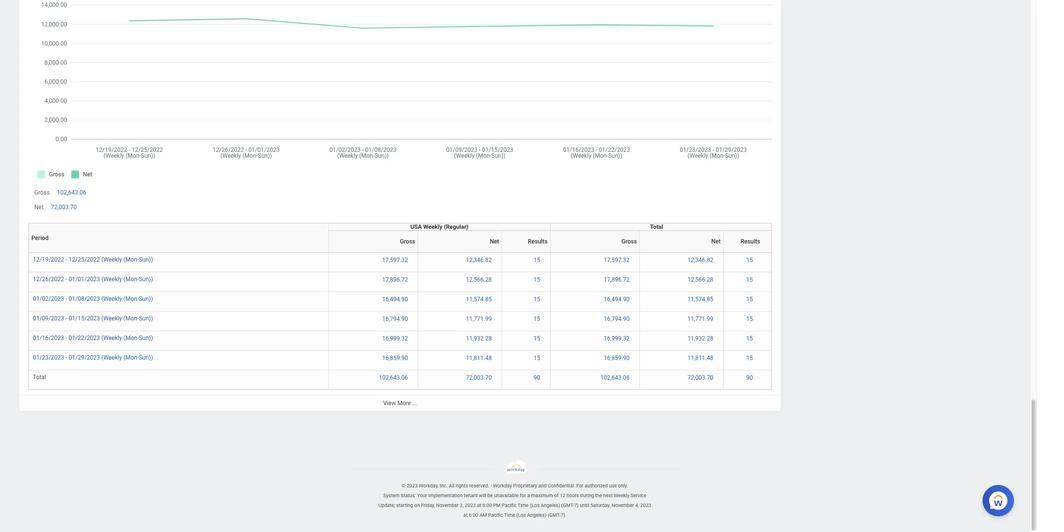 Task type: vqa. For each thing, say whether or not it's contained in the screenshot.
the bottom San Francisco
no



Task type: locate. For each thing, give the bounding box(es) containing it.
12/19/2022
[[33, 257, 64, 263]]

11,574.85 for first 11,574.85 'button' from the right
[[688, 296, 714, 303]]

1 horizontal spatial net button
[[643, 223, 727, 245]]

11,811.48
[[466, 355, 492, 362], [688, 355, 714, 362]]

1 vertical spatial weekly
[[614, 493, 630, 499]]

period button
[[31, 223, 332, 253]]

17,896.72 button
[[382, 276, 410, 284], [604, 276, 631, 284]]

1 16,494.90 from the left
[[382, 296, 408, 303]]

5 sun)) from the top
[[139, 335, 153, 342]]

12/19/2022 - 12/25/2022  (weekly (mon-sun)) link
[[33, 255, 153, 263]]

1 horizontal spatial 16,859.90 button
[[604, 355, 631, 363]]

2 17,597.32 from the left
[[604, 257, 630, 264]]

1 horizontal spatial 72,003.70 button
[[466, 374, 493, 382]]

0 vertical spatial (los
[[530, 503, 540, 509]]

1 horizontal spatial gross button
[[553, 223, 644, 245]]

a
[[527, 493, 530, 499]]

0 horizontal spatial 72,003.70
[[51, 204, 77, 211]]

12,566.28
[[466, 277, 492, 284], [688, 277, 714, 284]]

november down the implementation
[[436, 503, 459, 509]]

sun)) for 01/02/2023 - 01/08/2023  (weekly (mon-sun))
[[139, 296, 153, 303]]

sun)) for 12/19/2022 - 12/25/2022  (weekly (mon-sun))
[[139, 257, 153, 263]]

(gmt- up "7)."
[[561, 503, 574, 509]]

0 horizontal spatial 16,859.90
[[382, 355, 408, 362]]

1 horizontal spatial time
[[518, 503, 529, 509]]

1 horizontal spatial 16,859.90
[[604, 355, 630, 362]]

2 90 from the left
[[747, 375, 753, 382]]

0 horizontal spatial 11,811.48
[[466, 355, 492, 362]]

2 horizontal spatial 102,643.06
[[601, 375, 630, 382]]

1 horizontal spatial net
[[490, 238, 499, 245]]

1 horizontal spatial 12,346.82 button
[[688, 257, 715, 264]]

0 horizontal spatial 11,574.85 button
[[466, 296, 493, 304]]

- right 01/02/2023
[[66, 296, 67, 303]]

2 12,346.82 button from the left
[[688, 257, 715, 264]]

time down "for"
[[518, 503, 529, 509]]

sun)) for 01/09/2023 - 01/15/2023  (weekly (mon-sun))
[[139, 315, 153, 322]]

- for 01/23/2023
[[66, 355, 67, 362]]

1 90 from the left
[[534, 375, 540, 382]]

(gmt- down of
[[548, 513, 561, 518]]

3 (mon- from the top
[[124, 296, 139, 303]]

1 horizontal spatial 102,643.06
[[379, 375, 408, 382]]

2023 right 4,
[[640, 503, 651, 509]]

during
[[580, 493, 594, 499]]

- right 01/09/2023 in the left of the page
[[66, 315, 67, 322]]

1 vertical spatial (los
[[516, 513, 526, 518]]

1 horizontal spatial november
[[612, 503, 634, 509]]

pacific
[[502, 503, 517, 509], [488, 513, 503, 518]]

1 horizontal spatial total
[[650, 224, 663, 231]]

weekly inside the period trending element
[[423, 224, 443, 231]]

0 horizontal spatial 17,597.32 button
[[382, 257, 410, 264]]

0 horizontal spatial at
[[464, 513, 468, 518]]

sun)) for 01/16/2023 - 01/22/2023  (weekly (mon-sun))
[[139, 335, 153, 342]]

2 11,811.48 button from the left
[[688, 355, 715, 363]]

01/23/2023
[[33, 355, 64, 362]]

0 horizontal spatial 16,494.90 button
[[382, 296, 410, 304]]

6 (weekly from the top
[[101, 355, 122, 362]]

net
[[34, 204, 44, 211], [490, 238, 499, 245], [712, 238, 721, 245]]

2 sun)) from the top
[[139, 276, 153, 283]]

2 horizontal spatial net
[[712, 238, 721, 245]]

1 horizontal spatial 11,574.85 button
[[688, 296, 715, 304]]

(weekly
[[101, 257, 122, 263], [101, 276, 122, 283], [101, 296, 122, 303], [101, 315, 122, 322], [101, 335, 122, 342], [101, 355, 122, 362]]

1 horizontal spatial 11,932.28 button
[[688, 335, 715, 343]]

12,566.28 button
[[466, 276, 493, 284], [688, 276, 715, 284]]

1 90 button from the left
[[534, 374, 542, 382]]

weekly down only.
[[614, 493, 630, 499]]

12,346.82
[[466, 257, 492, 264], [688, 257, 714, 264]]

november left 4,
[[612, 503, 634, 509]]

4 sun)) from the top
[[139, 315, 153, 322]]

1 vertical spatial time
[[504, 513, 515, 518]]

gross
[[34, 189, 50, 196], [400, 238, 415, 245], [622, 238, 637, 245]]

(los
[[530, 503, 540, 509], [516, 513, 526, 518]]

0 vertical spatial weekly
[[423, 224, 443, 231]]

(weekly for 01/22/2023
[[101, 335, 122, 342]]

1 (weekly from the top
[[101, 257, 122, 263]]

0 horizontal spatial 12,566.28 button
[[466, 276, 493, 284]]

01/23/2023 - 01/29/2023  (weekly (mon-sun)) link
[[33, 353, 153, 362]]

1 16,999.32 from the left
[[382, 336, 408, 342]]

0 horizontal spatial 90
[[534, 375, 540, 382]]

1 horizontal spatial 17,896.72
[[604, 277, 630, 284]]

for
[[520, 493, 526, 499]]

(los down maximum
[[530, 503, 540, 509]]

- right 01/16/2023
[[66, 335, 67, 342]]

footer
[[0, 460, 1030, 521]]

at down 3,
[[464, 513, 468, 518]]

2 16,494.90 from the left
[[604, 296, 630, 303]]

(weekly for 01/29/2023
[[101, 355, 122, 362]]

net button
[[421, 223, 506, 245], [643, 223, 727, 245]]

sun)) for 01/23/2023 - 01/29/2023  (weekly (mon-sun))
[[139, 355, 153, 362]]

0 horizontal spatial 72,003.70 button
[[51, 204, 78, 211]]

1 results from the left
[[528, 238, 548, 245]]

1 horizontal spatial gross
[[400, 238, 415, 245]]

0 horizontal spatial gross
[[34, 189, 50, 196]]

0 horizontal spatial results
[[528, 238, 548, 245]]

102,643.06 button
[[57, 189, 88, 197], [379, 374, 410, 382], [601, 374, 631, 382]]

12
[[560, 493, 566, 499]]

0 horizontal spatial 102,643.06
[[57, 189, 86, 196]]

angeles) down maximum
[[527, 513, 547, 518]]

0 horizontal spatial 17,597.32
[[382, 257, 408, 264]]

2023 right 3,
[[465, 503, 476, 509]]

16,494.90
[[382, 296, 408, 303], [604, 296, 630, 303]]

(mon- up 01/02/2023 - 01/08/2023  (weekly (mon-sun)) link
[[124, 276, 139, 283]]

0 horizontal spatial 6:00
[[469, 513, 478, 518]]

november
[[436, 503, 459, 509], [612, 503, 634, 509]]

16,794.90 button
[[382, 315, 410, 323], [604, 315, 631, 323]]

17,896.72
[[382, 277, 408, 284], [604, 277, 630, 284]]

102,643.06
[[57, 189, 86, 196], [379, 375, 408, 382], [601, 375, 630, 382]]

1 17,896.72 from the left
[[382, 277, 408, 284]]

2 (mon- from the top
[[124, 276, 139, 283]]

0 horizontal spatial 12,346.82 button
[[466, 257, 493, 264]]

1 vertical spatial angeles)
[[527, 513, 547, 518]]

(weekly up 01/16/2023 - 01/22/2023  (weekly (mon-sun)) link
[[101, 315, 122, 322]]

7).
[[561, 513, 567, 518]]

17,597.32
[[382, 257, 408, 264], [604, 257, 630, 264]]

0 horizontal spatial 102,643.06 button
[[57, 189, 88, 197]]

1 vertical spatial at
[[464, 513, 468, 518]]

1 horizontal spatial 11,574.85
[[688, 296, 714, 303]]

- right 12/19/2022
[[66, 257, 67, 263]]

0 horizontal spatial 16,794.90
[[382, 316, 408, 323]]

1 horizontal spatial 16,794.90
[[604, 316, 630, 323]]

0 vertical spatial time
[[518, 503, 529, 509]]

90
[[534, 375, 540, 382], [747, 375, 753, 382]]

(mon- up 12/26/2022 - 01/01/2023  (weekly (mon-sun)) "link"
[[124, 257, 139, 263]]

2 17,597.32 button from the left
[[604, 257, 631, 264]]

11,574.85
[[466, 296, 492, 303], [688, 296, 714, 303]]

0 vertical spatial (gmt-
[[561, 503, 574, 509]]

0 horizontal spatial 11,932.28
[[466, 336, 492, 342]]

2 90 button from the left
[[747, 374, 755, 382]]

reserved.
[[469, 484, 489, 489]]

(mon- up 01/09/2023 - 01/15/2023  (weekly (mon-sun)) link
[[124, 296, 139, 303]]

16,859.90 button
[[382, 355, 410, 363], [604, 355, 631, 363]]

0 horizontal spatial net button
[[421, 223, 506, 245]]

16,999.32 for 1st 16,999.32 button from the right
[[604, 336, 630, 342]]

workday
[[493, 484, 512, 489]]

3,
[[460, 503, 464, 509]]

0 horizontal spatial 16,999.32
[[382, 336, 408, 342]]

16,859.90
[[382, 355, 408, 362], [604, 355, 630, 362]]

1 horizontal spatial 11,811.48 button
[[688, 355, 715, 363]]

1 11,771.99 from the left
[[466, 316, 492, 323]]

- for 01/16/2023
[[66, 335, 67, 342]]

1 horizontal spatial 11,932.28
[[688, 336, 714, 342]]

1 11,574.85 from the left
[[466, 296, 492, 303]]

2023
[[407, 484, 418, 489], [465, 503, 476, 509], [640, 503, 651, 509]]

1 horizontal spatial 17,597.32 button
[[604, 257, 631, 264]]

11,811.48 button
[[466, 355, 493, 363], [688, 355, 715, 363]]

- up 'be'
[[491, 484, 492, 489]]

(gmt-
[[561, 503, 574, 509], [548, 513, 561, 518]]

0 horizontal spatial 11,771.99 button
[[466, 315, 493, 323]]

17,597.32 button
[[382, 257, 410, 264], [604, 257, 631, 264]]

72,003.70
[[51, 204, 77, 211], [466, 375, 492, 382], [688, 375, 714, 382]]

will
[[479, 493, 486, 499]]

01/22/2023
[[69, 335, 100, 342]]

results
[[528, 238, 548, 245], [741, 238, 761, 245]]

1 11,932.28 from the left
[[466, 336, 492, 342]]

1 horizontal spatial 16,999.32 button
[[604, 335, 631, 343]]

weekly
[[423, 224, 443, 231], [614, 493, 630, 499]]

0 horizontal spatial 16,494.90
[[382, 296, 408, 303]]

pacific down pm
[[488, 513, 503, 518]]

17,896.72 for first '17,896.72' button
[[382, 277, 408, 284]]

11,932.28
[[466, 336, 492, 342], [688, 336, 714, 342]]

time down unavailable in the bottom of the page
[[504, 513, 515, 518]]

and
[[539, 484, 547, 489]]

(mon- for 01/09/2023 - 01/15/2023  (weekly (mon-sun))
[[124, 315, 139, 322]]

1 vertical spatial total
[[33, 374, 46, 381]]

gross for 1st gross button from the right
[[622, 238, 637, 245]]

0 horizontal spatial 11,932.28 button
[[466, 335, 493, 343]]

2 12,346.82 from the left
[[688, 257, 714, 264]]

1 horizontal spatial 16,494.90
[[604, 296, 630, 303]]

16,999.32 button
[[382, 335, 410, 343], [604, 335, 631, 343]]

(weekly up 12/26/2022 - 01/01/2023  (weekly (mon-sun)) "link"
[[101, 257, 122, 263]]

(weekly for 12/25/2022
[[101, 257, 122, 263]]

3 (weekly from the top
[[101, 296, 122, 303]]

0 horizontal spatial (gmt-
[[548, 513, 561, 518]]

1 horizontal spatial weekly
[[614, 493, 630, 499]]

- for 12/26/2022
[[66, 276, 67, 283]]

5 (mon- from the top
[[124, 335, 139, 342]]

0 horizontal spatial gross button
[[331, 223, 422, 245]]

total element
[[33, 372, 46, 381]]

0 horizontal spatial 16,859.90 button
[[382, 355, 410, 363]]

2 11,574.85 from the left
[[688, 296, 714, 303]]

0 horizontal spatial november
[[436, 503, 459, 509]]

2 horizontal spatial gross
[[622, 238, 637, 245]]

1 horizontal spatial 17,896.72 button
[[604, 276, 631, 284]]

view more ...
[[383, 400, 417, 407]]

1 11,811.48 from the left
[[466, 355, 492, 362]]

102,643.06 for the right 102,643.06 button
[[601, 375, 630, 382]]

angeles)
[[541, 503, 560, 509], [527, 513, 547, 518]]

(mon- up 01/16/2023 - 01/22/2023  (weekly (mon-sun)) link
[[124, 315, 139, 322]]

1 horizontal spatial 17,597.32
[[604, 257, 630, 264]]

6 sun)) from the top
[[139, 355, 153, 362]]

2 11,932.28 button from the left
[[688, 335, 715, 343]]

- right 01/23/2023
[[66, 355, 67, 362]]

2 (weekly from the top
[[101, 276, 122, 283]]

1 horizontal spatial 11,811.48
[[688, 355, 714, 362]]

2 11,771.99 button from the left
[[688, 315, 715, 323]]

2 11,932.28 from the left
[[688, 336, 714, 342]]

1 november from the left
[[436, 503, 459, 509]]

- right 12/26/2022
[[66, 276, 67, 283]]

4 (mon- from the top
[[124, 315, 139, 322]]

1 horizontal spatial results
[[741, 238, 761, 245]]

be
[[488, 493, 493, 499]]

sun)) for 12/26/2022 - 01/01/2023  (weekly (mon-sun))
[[139, 276, 153, 283]]

4 (weekly from the top
[[101, 315, 122, 322]]

at down will on the left of page
[[477, 503, 481, 509]]

(weekly down 01/16/2023 - 01/22/2023  (weekly (mon-sun))
[[101, 355, 122, 362]]

12,346.82 button
[[466, 257, 493, 264], [688, 257, 715, 264]]

0 horizontal spatial 11,771.99
[[466, 316, 492, 323]]

2 17,896.72 button from the left
[[604, 276, 631, 284]]

6:00 left pm
[[483, 503, 492, 509]]

6 (mon- from the top
[[124, 355, 139, 362]]

6:00
[[483, 503, 492, 509], [469, 513, 478, 518]]

5 (weekly from the top
[[101, 335, 122, 342]]

6:00 left am
[[469, 513, 478, 518]]

1 sun)) from the top
[[139, 257, 153, 263]]

0 horizontal spatial 16,999.32 button
[[382, 335, 410, 343]]

pacific down unavailable in the bottom of the page
[[502, 503, 517, 509]]

1 16,494.90 button from the left
[[382, 296, 410, 304]]

01/02/2023
[[33, 296, 64, 303]]

0 horizontal spatial 12,566.28
[[466, 277, 492, 284]]

1 16,794.90 button from the left
[[382, 315, 410, 323]]

72,003.70 button
[[51, 204, 78, 211], [466, 374, 493, 382], [688, 374, 715, 382]]

0 vertical spatial at
[[477, 503, 481, 509]]

(los down "for"
[[516, 513, 526, 518]]

1 horizontal spatial 12,566.28
[[688, 277, 714, 284]]

2023 right ©
[[407, 484, 418, 489]]

(weekly up 01/23/2023 - 01/29/2023  (weekly (mon-sun)) "link"
[[101, 335, 122, 342]]

01/15/2023
[[69, 315, 100, 322]]

0 horizontal spatial 90 button
[[534, 374, 542, 382]]

1 (mon- from the top
[[124, 257, 139, 263]]

01/09/2023
[[33, 315, 64, 322]]

2 11,771.99 from the left
[[688, 316, 714, 323]]

more
[[397, 400, 411, 407]]

weekly right usa at the left of the page
[[423, 224, 443, 231]]

©
[[402, 484, 406, 489]]

1 16,999.32 button from the left
[[382, 335, 410, 343]]

1 horizontal spatial 11,771.99 button
[[688, 315, 715, 323]]

1 17,597.32 from the left
[[382, 257, 408, 264]]

- inside © 2023 workday, inc. all rights reserved. - workday proprietary and confidential. for authorized use only. system status: your implementation tenant will be unavailable for a maximum of 12 hours during the next weekly service update; starting on friday, november 3, 2023 at 6:00 pm pacific time (los angeles) (gmt-7) until saturday, november 4, 2023 at 6:00 am pacific time (los angeles) (gmt-7).
[[491, 484, 492, 489]]

1 vertical spatial (gmt-
[[548, 513, 561, 518]]

2 12,566.28 from the left
[[688, 277, 714, 284]]

1 horizontal spatial 16,999.32
[[604, 336, 630, 342]]

2 16,999.32 from the left
[[604, 336, 630, 342]]

(mon- up 01/23/2023 - 01/29/2023  (weekly (mon-sun)) "link"
[[124, 335, 139, 342]]

time
[[518, 503, 529, 509], [504, 513, 515, 518]]

1 horizontal spatial 16,494.90 button
[[604, 296, 631, 304]]

workday assistant region
[[983, 482, 1018, 517]]

0 horizontal spatial total
[[33, 374, 46, 381]]

0 horizontal spatial weekly
[[423, 224, 443, 231]]

11,771.99 for second 11,771.99 'button' from the right
[[466, 316, 492, 323]]

2 16,494.90 button from the left
[[604, 296, 631, 304]]

0 horizontal spatial 17,896.72 button
[[382, 276, 410, 284]]

angeles) down of
[[541, 503, 560, 509]]

(weekly up 01/09/2023 - 01/15/2023  (weekly (mon-sun)) link
[[101, 296, 122, 303]]

(weekly up 01/02/2023 - 01/08/2023  (weekly (mon-sun)) link
[[101, 276, 122, 283]]

confidential.
[[548, 484, 575, 489]]

102,643.06 for the leftmost 102,643.06 button
[[57, 189, 86, 196]]

12/26/2022 - 01/01/2023  (weekly (mon-sun)) link
[[33, 274, 153, 283]]

1 horizontal spatial 16,794.90 button
[[604, 315, 631, 323]]

(mon- for 12/26/2022 - 01/01/2023  (weekly (mon-sun))
[[124, 276, 139, 283]]

90 button
[[534, 374, 542, 382], [747, 374, 755, 382]]

1 horizontal spatial 90
[[747, 375, 753, 382]]

rights
[[456, 484, 468, 489]]

at
[[477, 503, 481, 509], [464, 513, 468, 518]]

2 17,896.72 from the left
[[604, 277, 630, 284]]

0 horizontal spatial 17,896.72
[[382, 277, 408, 284]]

-
[[66, 257, 67, 263], [66, 276, 67, 283], [66, 296, 67, 303], [66, 315, 67, 322], [66, 335, 67, 342], [66, 355, 67, 362], [491, 484, 492, 489]]

(mon- down 01/16/2023 - 01/22/2023  (weekly (mon-sun))
[[124, 355, 139, 362]]

0 horizontal spatial 11,574.85
[[466, 296, 492, 303]]

11,574.85 button
[[466, 296, 493, 304], [688, 296, 715, 304]]

0 horizontal spatial 12,346.82
[[466, 257, 492, 264]]

3 sun)) from the top
[[139, 296, 153, 303]]

- for 01/02/2023
[[66, 296, 67, 303]]

2 16,999.32 button from the left
[[604, 335, 631, 343]]

1 horizontal spatial 12,566.28 button
[[688, 276, 715, 284]]

102,643.06 for 102,643.06 button to the middle
[[379, 375, 408, 382]]

01/16/2023 - 01/22/2023  (weekly (mon-sun)) link
[[33, 333, 153, 342]]

1 horizontal spatial at
[[477, 503, 481, 509]]

1 horizontal spatial 90 button
[[747, 374, 755, 382]]

(weekly for 01/01/2023
[[101, 276, 122, 283]]

2 16,794.90 from the left
[[604, 316, 630, 323]]



Task type: describe. For each thing, give the bounding box(es) containing it.
12/19/2022 - 12/25/2022  (weekly (mon-sun))
[[33, 257, 153, 263]]

1 vertical spatial 6:00
[[469, 513, 478, 518]]

1 net button from the left
[[421, 223, 506, 245]]

implementation
[[428, 493, 463, 499]]

view more ... link
[[20, 395, 781, 412]]

2 horizontal spatial 2023
[[640, 503, 651, 509]]

01/09/2023 - 01/15/2023  (weekly (mon-sun)) link
[[33, 313, 153, 322]]

1 horizontal spatial (los
[[530, 503, 540, 509]]

your
[[417, 493, 427, 499]]

2 horizontal spatial 102,643.06 button
[[601, 374, 631, 382]]

0 horizontal spatial time
[[504, 513, 515, 518]]

2 12,566.28 button from the left
[[688, 276, 715, 284]]

usa weekly (regular)
[[411, 224, 469, 231]]

workday,
[[419, 484, 439, 489]]

2 16,859.90 button from the left
[[604, 355, 631, 363]]

results inside button
[[528, 238, 548, 245]]

...
[[413, 400, 417, 407]]

tenant
[[464, 493, 478, 499]]

1 12,566.28 button from the left
[[466, 276, 493, 284]]

authorized
[[585, 484, 608, 489]]

01/01/2023
[[69, 276, 100, 283]]

1 16,794.90 from the left
[[382, 316, 408, 323]]

12/25/2022
[[69, 257, 100, 263]]

on
[[414, 503, 420, 509]]

0 horizontal spatial net
[[34, 204, 44, 211]]

1 12,346.82 from the left
[[466, 257, 492, 264]]

1 gross button from the left
[[331, 223, 422, 245]]

1 11,811.48 button from the left
[[466, 355, 493, 363]]

0 vertical spatial angeles)
[[541, 503, 560, 509]]

inc.
[[440, 484, 448, 489]]

view
[[383, 400, 396, 407]]

1 16,859.90 from the left
[[382, 355, 408, 362]]

0 horizontal spatial results button
[[505, 223, 554, 245]]

1 12,346.82 button from the left
[[466, 257, 493, 264]]

0 vertical spatial total
[[650, 224, 663, 231]]

1 17,896.72 button from the left
[[382, 276, 410, 284]]

net for second net button
[[712, 238, 721, 245]]

11,771.99 for second 11,771.99 'button'
[[688, 316, 714, 323]]

01/09/2023 - 01/15/2023  (weekly (mon-sun))
[[33, 315, 153, 322]]

16,999.32 for first 16,999.32 button from left
[[382, 336, 408, 342]]

only.
[[618, 484, 628, 489]]

until
[[580, 503, 589, 509]]

0 horizontal spatial 2023
[[407, 484, 418, 489]]

2 11,574.85 button from the left
[[688, 296, 715, 304]]

01/02/2023 - 01/08/2023  (weekly (mon-sun))
[[33, 296, 153, 303]]

1 horizontal spatial 6:00
[[483, 503, 492, 509]]

2 horizontal spatial 72,003.70 button
[[688, 374, 715, 382]]

0 horizontal spatial (los
[[516, 513, 526, 518]]

(mon- for 12/19/2022 - 12/25/2022  (weekly (mon-sun))
[[124, 257, 139, 263]]

12/26/2022 - 01/01/2023  (weekly (mon-sun))
[[33, 276, 153, 283]]

17,896.72 for 1st '17,896.72' button from the right
[[604, 277, 630, 284]]

period
[[31, 235, 49, 242]]

next
[[603, 493, 613, 499]]

footer containing © 2023 workday, inc. all rights reserved. - workday proprietary and confidential. for authorized use only. system status: your implementation tenant will be unavailable for a maximum of 12 hours during the next weekly service update; starting on friday, november 3, 2023 at 6:00 pm pacific time (los angeles) (gmt-7) until saturday, november 4, 2023 at 6:00 am pacific time (los angeles) (gmt-7).
[[0, 460, 1030, 521]]

- for 01/09/2023
[[66, 315, 67, 322]]

1 horizontal spatial 2023
[[465, 503, 476, 509]]

1 horizontal spatial 72,003.70
[[466, 375, 492, 382]]

period trending element
[[20, 0, 781, 412]]

for
[[577, 484, 584, 489]]

2 16,859.90 from the left
[[604, 355, 630, 362]]

status:
[[401, 493, 416, 499]]

(weekly for 01/15/2023
[[101, 315, 122, 322]]

1 16,859.90 button from the left
[[382, 355, 410, 363]]

2 horizontal spatial 72,003.70
[[688, 375, 714, 382]]

(mon- for 01/16/2023 - 01/22/2023  (weekly (mon-sun))
[[124, 335, 139, 342]]

starting
[[396, 503, 413, 509]]

2 results from the left
[[741, 238, 761, 245]]

2 november from the left
[[612, 503, 634, 509]]

the
[[595, 493, 602, 499]]

© 2023 workday, inc. all rights reserved. - workday proprietary and confidential. for authorized use only. system status: your implementation tenant will be unavailable for a maximum of 12 hours during the next weekly service update; starting on friday, november 3, 2023 at 6:00 pm pacific time (los angeles) (gmt-7) until saturday, november 4, 2023 at 6:00 am pacific time (los angeles) (gmt-7).
[[379, 484, 651, 518]]

1 17,597.32 button from the left
[[382, 257, 410, 264]]

2 gross button from the left
[[553, 223, 644, 245]]

system
[[383, 493, 400, 499]]

1 11,932.28 button from the left
[[466, 335, 493, 343]]

all
[[449, 484, 455, 489]]

01/16/2023 - 01/22/2023  (weekly (mon-sun))
[[33, 335, 153, 342]]

1 horizontal spatial results button
[[726, 238, 761, 245]]

- for 12/19/2022
[[66, 257, 67, 263]]

gross for 1st gross button from the left
[[400, 238, 415, 245]]

1 vertical spatial pacific
[[488, 513, 503, 518]]

01/16/2023
[[33, 335, 64, 342]]

12/26/2022
[[33, 276, 64, 283]]

2 net button from the left
[[643, 223, 727, 245]]

11,574.85 for first 11,574.85 'button' from left
[[466, 296, 492, 303]]

service
[[631, 493, 647, 499]]

1 horizontal spatial (gmt-
[[561, 503, 574, 509]]

01/08/2023
[[69, 296, 100, 303]]

unavailable
[[494, 493, 519, 499]]

1 11,771.99 button from the left
[[466, 315, 493, 323]]

1 horizontal spatial 102,643.06 button
[[379, 374, 410, 382]]

2 11,811.48 from the left
[[688, 355, 714, 362]]

of
[[554, 493, 559, 499]]

hours
[[567, 493, 579, 499]]

1 11,574.85 button from the left
[[466, 296, 493, 304]]

(mon- for 01/23/2023 - 01/29/2023  (weekly (mon-sun))
[[124, 355, 139, 362]]

16,494.90 for first 16,494.90 button from the right
[[604, 296, 630, 303]]

7)
[[574, 503, 579, 509]]

am
[[480, 513, 487, 518]]

maximum
[[531, 493, 553, 499]]

proprietary
[[513, 484, 537, 489]]

01/23/2023 - 01/29/2023  (weekly (mon-sun))
[[33, 355, 153, 362]]

(regular)
[[444, 224, 469, 231]]

16,494.90 for 2nd 16,494.90 button from the right
[[382, 296, 408, 303]]

01/29/2023
[[69, 355, 100, 362]]

use
[[609, 484, 617, 489]]

friday,
[[421, 503, 435, 509]]

saturday,
[[591, 503, 611, 509]]

0 vertical spatial pacific
[[502, 503, 517, 509]]

01/02/2023 - 01/08/2023  (weekly (mon-sun)) link
[[33, 294, 153, 303]]

(weekly for 01/08/2023
[[101, 296, 122, 303]]

1 12,566.28 from the left
[[466, 277, 492, 284]]

usa
[[411, 224, 422, 231]]

update;
[[379, 503, 395, 509]]

(mon- for 01/02/2023 - 01/08/2023  (weekly (mon-sun))
[[124, 296, 139, 303]]

net for 2nd net button from right
[[490, 238, 499, 245]]

2 16,794.90 button from the left
[[604, 315, 631, 323]]

weekly inside © 2023 workday, inc. all rights reserved. - workday proprietary and confidential. for authorized use only. system status: your implementation tenant will be unavailable for a maximum of 12 hours during the next weekly service update; starting on friday, november 3, 2023 at 6:00 pm pacific time (los angeles) (gmt-7) until saturday, november 4, 2023 at 6:00 am pacific time (los angeles) (gmt-7).
[[614, 493, 630, 499]]

pm
[[493, 503, 501, 509]]

4,
[[635, 503, 639, 509]]



